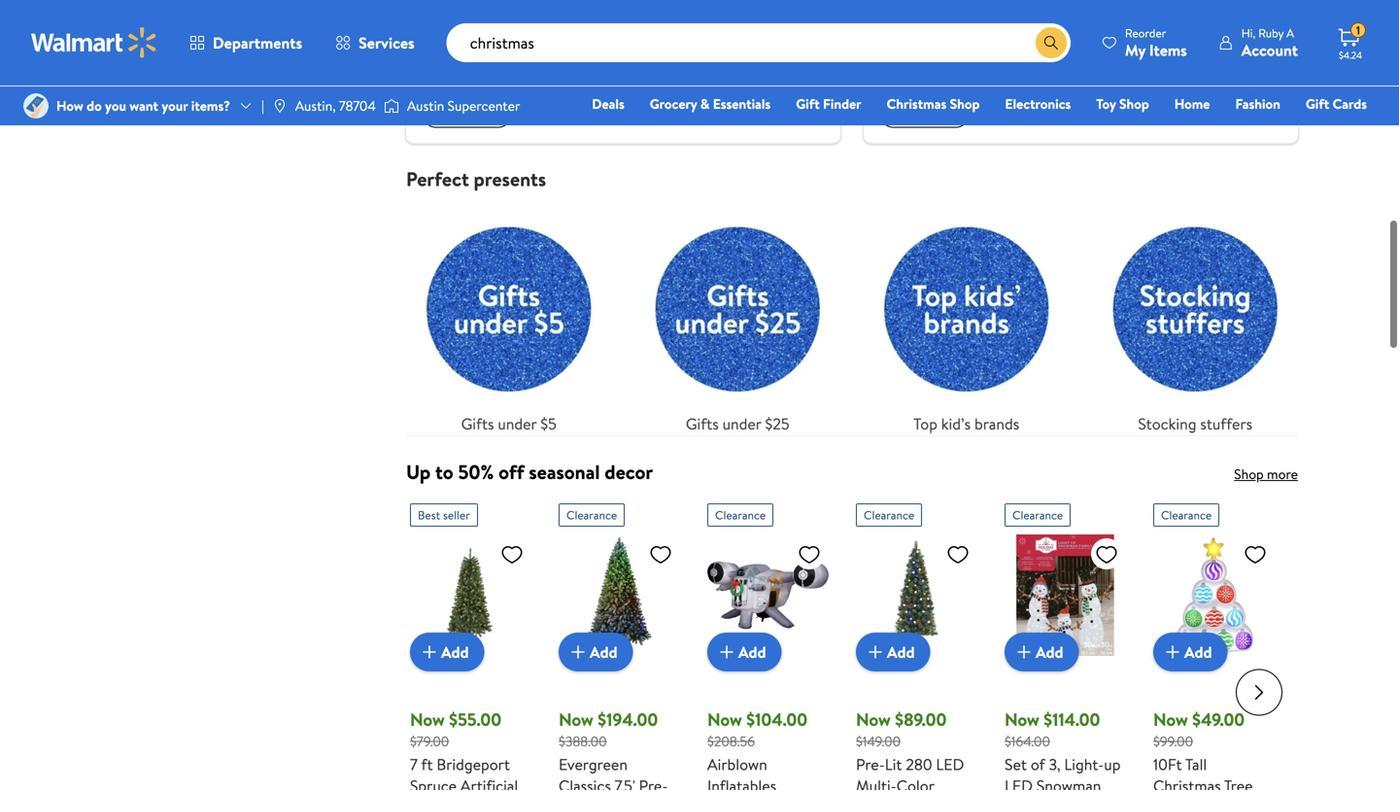 Task type: vqa. For each thing, say whether or not it's contained in the screenshot.
Gift inside gift cards registry
yes



Task type: describe. For each thing, give the bounding box(es) containing it.
finder
[[823, 94, 862, 113]]

up
[[1104, 754, 1121, 775]]

$114.00
[[1044, 708, 1101, 732]]

home
[[1175, 94, 1211, 113]]

add to cart image for now $194.00
[[567, 641, 590, 664]]

now for now $194.00
[[559, 708, 594, 732]]

gifts under $5 link
[[406, 207, 612, 436]]

it's
[[880, 14, 902, 38]]

one debit
[[1219, 121, 1284, 140]]

now for now $55.00
[[410, 708, 445, 732]]

walmart image
[[31, 27, 157, 58]]

stockings
[[485, 45, 541, 64]]

1 vertical spatial presents
[[474, 165, 546, 193]]

shop inside gifts from $1 list item
[[438, 104, 468, 123]]

now inside now $49.00 $99.00 10ft tall christmas tre
[[1154, 708, 1189, 732]]

wrap
[[919, 14, 956, 38]]

now for now $89.00
[[856, 708, 891, 732]]

clearance for $104.00
[[715, 507, 766, 524]]

pre-
[[856, 754, 885, 775]]

product group containing now $89.00
[[856, 496, 978, 790]]

gift finder
[[796, 94, 862, 113]]

services
[[359, 32, 415, 53]]

add to favorites list, pre-lit 280 led multi-color lights ozark fir cashmere artificial christmas tree, 7.5 ft, by holiday time image
[[947, 543, 970, 567]]

add to cart image for now $89.00
[[864, 641, 887, 664]]

austin supercenter
[[407, 96, 520, 115]]

Walmart Site-Wide search field
[[447, 23, 1071, 62]]

gifts for $1
[[422, 14, 460, 38]]

gifts for $5
[[461, 413, 494, 435]]

evergreen
[[559, 754, 628, 775]]

shop left electronics
[[950, 94, 980, 113]]

fashion
[[1236, 94, 1281, 113]]

top
[[914, 413, 938, 435]]

reorder my items
[[1125, 25, 1187, 61]]

Search search field
[[447, 23, 1071, 62]]

$1
[[505, 14, 520, 38]]

want
[[130, 96, 158, 115]]

good
[[1009, 45, 1039, 64]]

280
[[906, 754, 933, 775]]

that
[[1075, 45, 1099, 64]]

now $55.00 $79.00 7 ft bridgeport spruce artificia
[[410, 708, 531, 790]]

add to cart image for now $104.00
[[715, 641, 739, 664]]

fashion link
[[1227, 93, 1290, 114]]

$164.00
[[1005, 732, 1051, 751]]

of
[[1031, 754, 1045, 775]]

$99.00
[[1154, 732, 1194, 751]]

up
[[406, 458, 431, 486]]

$89.00
[[895, 708, 947, 732]]

electronics
[[1005, 94, 1071, 113]]

shop now for from
[[438, 104, 496, 123]]

your
[[162, 96, 188, 115]]

grocery & essentials link
[[641, 93, 780, 114]]

spruce
[[410, 775, 457, 790]]

supercenter
[[448, 96, 520, 115]]

seasonal
[[529, 458, 600, 486]]

because
[[880, 45, 928, 64]]

50%
[[458, 458, 494, 486]]

6 add from the left
[[1185, 641, 1213, 663]]

top kid's brands link
[[864, 207, 1070, 436]]

need
[[1043, 45, 1072, 64]]

more
[[1267, 465, 1299, 484]]

shop inside it's a wrap list item
[[896, 104, 926, 123]]

walmart+ link
[[1301, 121, 1376, 141]]

add for $89.00
[[887, 641, 915, 663]]

departments
[[213, 32, 302, 53]]

add to cart image for now $114.00
[[1013, 641, 1036, 664]]

add button for $104.00
[[708, 633, 782, 672]]

lit
[[885, 754, 902, 775]]

austin
[[407, 96, 444, 115]]

one debit link
[[1210, 121, 1293, 141]]

brands
[[975, 413, 1020, 435]]

6 add button from the left
[[1154, 633, 1228, 672]]

gift cards registry
[[1144, 94, 1368, 140]]

now $114.00 $164.00 set of 3, light-up led snowma
[[1005, 708, 1121, 790]]

1
[[1357, 22, 1361, 39]]

product group containing now $49.00
[[1154, 496, 1275, 790]]

clearance for $114.00
[[1013, 507, 1064, 524]]

christmas shop link
[[878, 93, 989, 114]]

stuffers
[[1201, 413, 1253, 435]]

under for $25
[[723, 413, 762, 435]]

extra
[[637, 45, 668, 64]]

pre-lit 280 led multi-color lights ozark fir cashmere artificial christmas tree, 7.5 ft, by holiday time image
[[856, 535, 978, 656]]

add to cart image for now $55.00
[[418, 641, 441, 664]]

account
[[1242, 39, 1299, 61]]

off
[[499, 458, 525, 486]]

shop right toy
[[1120, 94, 1150, 113]]

now for wrap
[[929, 104, 954, 123]]

items
[[1150, 39, 1187, 61]]

add for $194.00
[[590, 641, 618, 663]]

it's a wrap because presents this good need that final touch.
[[880, 14, 1167, 64]]

7
[[410, 754, 418, 775]]

gift cards link
[[1297, 93, 1376, 114]]

austin, 78704
[[295, 96, 376, 115]]

services button
[[319, 19, 431, 66]]

&
[[701, 94, 710, 113]]

0 vertical spatial christmas
[[887, 94, 947, 113]]

toy shop
[[1097, 94, 1150, 113]]

add button for $89.00
[[856, 633, 931, 672]]

deals
[[592, 94, 625, 113]]

add for $114.00
[[1036, 641, 1064, 663]]

led inside now $89.00 $149.00 pre-lit 280 led multi-colo
[[936, 754, 965, 775]]

next slide for product carousel list image
[[1236, 669, 1283, 716]]

add button for $114.00
[[1005, 633, 1079, 672]]

stocking
[[1139, 413, 1197, 435]]

seller
[[443, 507, 470, 524]]

7 ft bridgeport spruce artificial christmas tree with 300 warm white led, metal hinges & foldable base, by holiday time image
[[410, 535, 532, 656]]

list containing gifts from $1
[[395, 0, 1310, 144]]

gift for finder
[[796, 94, 820, 113]]

7.5'
[[615, 775, 635, 790]]

toy
[[1097, 94, 1116, 113]]

gifts from $1 list item
[[395, 0, 852, 144]]

electronics link
[[997, 93, 1080, 114]]



Task type: locate. For each thing, give the bounding box(es) containing it.
how
[[56, 96, 83, 115]]

2 clearance from the left
[[715, 507, 766, 524]]

1 horizontal spatial under
[[723, 413, 762, 435]]

gifts inside gifts from $1 stuff their stockings with something extra special.
[[422, 14, 460, 38]]

presents inside the it's a wrap because presents this good need that final touch.
[[931, 45, 982, 64]]

$49.00
[[1193, 708, 1245, 732]]

now for $1
[[472, 104, 496, 123]]

shop now inside it's a wrap list item
[[896, 104, 954, 123]]

1 horizontal spatial add to cart image
[[1013, 641, 1036, 664]]

2 horizontal spatial gifts
[[686, 413, 719, 435]]

something
[[572, 45, 634, 64]]

add button for $55.00
[[410, 633, 485, 672]]

product group containing now $114.00
[[1005, 496, 1127, 790]]

essentials
[[713, 94, 771, 113]]

2 add button from the left
[[559, 633, 633, 672]]

kid's
[[942, 413, 971, 435]]

now $194.00 $388.00 evergreen classics 7.5' pre
[[559, 708, 668, 790]]

now inside now $114.00 $164.00 set of 3, light-up led snowma
[[1005, 708, 1040, 732]]

a
[[1287, 25, 1295, 41]]

2 product group from the left
[[559, 496, 680, 790]]

toy shop link
[[1088, 93, 1158, 114]]

now inside gifts from $1 list item
[[472, 104, 496, 123]]

gift finder link
[[788, 93, 871, 114]]

shop now inside gifts from $1 list item
[[438, 104, 496, 123]]

1 horizontal spatial shop now
[[896, 104, 954, 123]]

gift left 'finder'
[[796, 94, 820, 113]]

clearance down seasonal
[[567, 507, 617, 524]]

now $104.00 $208.56 airblown inflatable
[[708, 708, 808, 790]]

10ft tall christmas tree with programmed lights holiday time christmas outdoor decor image
[[1154, 535, 1275, 656]]

0 horizontal spatial  image
[[23, 93, 49, 119]]

1 horizontal spatial christmas
[[1154, 775, 1221, 790]]

under for $5
[[498, 413, 537, 435]]

1 under from the left
[[498, 413, 537, 435]]

reorder
[[1125, 25, 1167, 41]]

6 now from the left
[[1154, 708, 1189, 732]]

special.
[[671, 45, 714, 64]]

now up set at right bottom
[[1005, 708, 1040, 732]]

now up 10ft at right
[[1154, 708, 1189, 732]]

led inside now $114.00 $164.00 set of 3, light-up led snowma
[[1005, 775, 1033, 790]]

gift for cards
[[1306, 94, 1330, 113]]

led left 3,
[[1005, 775, 1033, 790]]

add button up $89.00
[[856, 633, 931, 672]]

0 horizontal spatial under
[[498, 413, 537, 435]]

gifts under $5
[[461, 413, 557, 435]]

multi-
[[856, 775, 897, 790]]

shop down because on the right top
[[896, 104, 926, 123]]

add up $89.00
[[887, 641, 915, 663]]

you
[[105, 96, 126, 115]]

add up $194.00
[[590, 641, 618, 663]]

christmas shop
[[887, 94, 980, 113]]

hi, ruby a account
[[1242, 25, 1299, 61]]

2 now from the left
[[559, 708, 594, 732]]

now inside it's a wrap list item
[[929, 104, 954, 123]]

now right austin
[[472, 104, 496, 123]]

3,
[[1049, 754, 1061, 775]]

christmas inside now $49.00 $99.00 10ft tall christmas tre
[[1154, 775, 1221, 790]]

gifts under $25
[[686, 413, 790, 435]]

1 horizontal spatial  image
[[272, 98, 288, 114]]

4 now from the left
[[856, 708, 891, 732]]

airblown inflatables christmas mandalorian razor crest image
[[708, 535, 829, 656]]

$149.00
[[856, 732, 901, 751]]

shop now for a
[[896, 104, 954, 123]]

1 horizontal spatial gift
[[1306, 94, 1330, 113]]

evergreen classics 7.5' pre-lit twinkly carolina spruce artificial christmas tree, app-controlled rgb led lights image
[[559, 535, 680, 656]]

now inside now $194.00 $388.00 evergreen classics 7.5' pre
[[559, 708, 594, 732]]

best seller
[[418, 507, 470, 524]]

cards
[[1333, 94, 1368, 113]]

2 list from the top
[[395, 191, 1310, 436]]

now for now $104.00
[[708, 708, 742, 732]]

1 add to cart image from the left
[[864, 641, 887, 664]]

add to favorites list, set of 3, light-up led snowman family decoration, by holiday time image
[[1095, 543, 1119, 567]]

clearance up pre-lit 280 led multi-color lights ozark fir cashmere artificial christmas tree, 7.5 ft, by holiday time image
[[864, 507, 915, 524]]

now inside the now $104.00 $208.56 airblown inflatable
[[708, 708, 742, 732]]

shop now down 'their'
[[438, 104, 496, 123]]

clearance up the 10ft tall christmas tree with programmed lights holiday time christmas outdoor decor image in the bottom of the page
[[1162, 507, 1212, 524]]

add to cart image up $388.00
[[567, 641, 590, 664]]

1 clearance from the left
[[567, 507, 617, 524]]

gifts up 50%
[[461, 413, 494, 435]]

now up evergreen
[[559, 708, 594, 732]]

grocery
[[650, 94, 697, 113]]

1 vertical spatial list
[[395, 191, 1310, 436]]

now
[[472, 104, 496, 123], [929, 104, 954, 123]]

now inside now $55.00 $79.00 7 ft bridgeport spruce artificia
[[410, 708, 445, 732]]

1 now from the left
[[472, 104, 496, 123]]

1 horizontal spatial led
[[1005, 775, 1033, 790]]

led right 280
[[936, 754, 965, 775]]

add to cart image up $149.00
[[864, 641, 887, 664]]

add for $104.00
[[739, 641, 766, 663]]

1 gift from the left
[[796, 94, 820, 113]]

0 vertical spatial list
[[395, 0, 1310, 144]]

gifts from $1 stuff their stockings with something extra special.
[[422, 14, 714, 64]]

debit
[[1251, 121, 1284, 140]]

stuff
[[422, 45, 451, 64]]

add to cart image
[[864, 641, 887, 664], [1013, 641, 1036, 664]]

 image for austin supercenter
[[384, 96, 399, 116]]

ruby
[[1259, 25, 1284, 41]]

gifts under $25 link
[[635, 207, 841, 436]]

1 horizontal spatial gifts
[[461, 413, 494, 435]]

add to favorites list, evergreen classics 7.5' pre-lit twinkly carolina spruce artificial christmas tree, app-controlled rgb led lights image
[[649, 543, 673, 567]]

6 product group from the left
[[1154, 496, 1275, 790]]

touch.
[[1130, 45, 1167, 64]]

my
[[1125, 39, 1146, 61]]

2 shop now from the left
[[896, 104, 954, 123]]

set of 3, light-up led snowman family decoration, by holiday time image
[[1005, 535, 1127, 656]]

1 add to cart image from the left
[[418, 641, 441, 664]]

stocking stuffers
[[1139, 413, 1253, 435]]

christmas down because on the right top
[[887, 94, 947, 113]]

0 horizontal spatial gifts
[[422, 14, 460, 38]]

0 vertical spatial presents
[[931, 45, 982, 64]]

add button up '$55.00'
[[410, 633, 485, 672]]

add button up $104.00
[[708, 633, 782, 672]]

under left $25
[[723, 413, 762, 435]]

presents right "perfect"
[[474, 165, 546, 193]]

now $49.00 $99.00 10ft tall christmas tre
[[1154, 708, 1274, 790]]

4 add from the left
[[887, 641, 915, 663]]

add to cart image up $99.00
[[1162, 641, 1185, 664]]

 image right |
[[272, 98, 288, 114]]

under inside "link"
[[723, 413, 762, 435]]

3 add to cart image from the left
[[715, 641, 739, 664]]

clearance for $194.00
[[567, 507, 617, 524]]

it's a wrap list item
[[852, 0, 1310, 144]]

perfect
[[406, 165, 469, 193]]

presents
[[931, 45, 982, 64], [474, 165, 546, 193]]

1 list from the top
[[395, 0, 1310, 144]]

add up '$55.00'
[[441, 641, 469, 663]]

2 now from the left
[[929, 104, 954, 123]]

shop down 'their'
[[438, 104, 468, 123]]

1 horizontal spatial presents
[[931, 45, 982, 64]]

2 horizontal spatial  image
[[384, 96, 399, 116]]

clearance up airblown inflatables christmas mandalorian razor crest image
[[715, 507, 766, 524]]

led
[[936, 754, 965, 775], [1005, 775, 1033, 790]]

home link
[[1166, 93, 1219, 114]]

0 horizontal spatial now
[[472, 104, 496, 123]]

add button up $194.00
[[559, 633, 633, 672]]

presents down "wrap"
[[931, 45, 982, 64]]

add button up $114.00
[[1005, 633, 1079, 672]]

3 clearance from the left
[[864, 507, 915, 524]]

0 horizontal spatial presents
[[474, 165, 546, 193]]

0 horizontal spatial gift
[[796, 94, 820, 113]]

clearance for $89.00
[[864, 507, 915, 524]]

list containing gifts under $5
[[395, 191, 1310, 436]]

 image
[[23, 93, 49, 119], [384, 96, 399, 116], [272, 98, 288, 114]]

shop left more on the right bottom of the page
[[1235, 465, 1264, 484]]

$5
[[541, 413, 557, 435]]

5 product group from the left
[[1005, 496, 1127, 790]]

shop more
[[1235, 465, 1299, 484]]

$194.00
[[598, 708, 658, 732]]

a
[[906, 14, 915, 38]]

their
[[454, 45, 482, 64]]

now inside now $89.00 $149.00 pre-lit 280 led multi-colo
[[856, 708, 891, 732]]

one
[[1219, 121, 1248, 140]]

4 add button from the left
[[856, 633, 931, 672]]

gifts left $25
[[686, 413, 719, 435]]

best
[[418, 507, 440, 524]]

add up $114.00
[[1036, 641, 1064, 663]]

gifts up stuff
[[422, 14, 460, 38]]

1 add button from the left
[[410, 633, 485, 672]]

1 shop now from the left
[[438, 104, 496, 123]]

product group containing now $194.00
[[559, 496, 680, 790]]

add to cart image up the $164.00 at bottom
[[1013, 641, 1036, 664]]

top kid's brands
[[914, 413, 1020, 435]]

decor
[[605, 458, 653, 486]]

1 horizontal spatial now
[[929, 104, 954, 123]]

grocery & essentials
[[650, 94, 771, 113]]

10ft
[[1154, 754, 1183, 775]]

product group containing now $104.00
[[708, 496, 829, 790]]

list
[[395, 0, 1310, 144], [395, 191, 1310, 436]]

gifts inside "link"
[[686, 413, 719, 435]]

do
[[87, 96, 102, 115]]

$4.24
[[1339, 49, 1363, 62]]

add to favorites list, airblown inflatables christmas mandalorian razor crest image
[[798, 543, 821, 567]]

0 horizontal spatial led
[[936, 754, 965, 775]]

 image right 78704
[[384, 96, 399, 116]]

1 now from the left
[[410, 708, 445, 732]]

1 add from the left
[[441, 641, 469, 663]]

1 vertical spatial christmas
[[1154, 775, 1221, 790]]

under left $5
[[498, 413, 537, 435]]

now up pre- on the bottom right of page
[[856, 708, 891, 732]]

add to favorites list, 7 ft bridgeport spruce artificial christmas tree with 300 warm white led, metal hinges & foldable base, by holiday time image
[[501, 543, 524, 567]]

add up $104.00
[[739, 641, 766, 663]]

$55.00
[[449, 708, 502, 732]]

search icon image
[[1044, 35, 1059, 51]]

0 horizontal spatial shop now
[[438, 104, 496, 123]]

4 clearance from the left
[[1013, 507, 1064, 524]]

shop now down because on the right top
[[896, 104, 954, 123]]

product group
[[410, 496, 532, 790], [559, 496, 680, 790], [708, 496, 829, 790], [856, 496, 978, 790], [1005, 496, 1127, 790], [1154, 496, 1275, 790]]

add to cart image
[[418, 641, 441, 664], [567, 641, 590, 664], [715, 641, 739, 664], [1162, 641, 1185, 664]]

now
[[410, 708, 445, 732], [559, 708, 594, 732], [708, 708, 742, 732], [856, 708, 891, 732], [1005, 708, 1040, 732], [1154, 708, 1189, 732]]

gifts for $25
[[686, 413, 719, 435]]

add up "$49.00"
[[1185, 641, 1213, 663]]

$208.56
[[708, 732, 755, 751]]

clearance
[[567, 507, 617, 524], [715, 507, 766, 524], [864, 507, 915, 524], [1013, 507, 1064, 524], [1162, 507, 1212, 524]]

2 under from the left
[[723, 413, 762, 435]]

2 add from the left
[[590, 641, 618, 663]]

4 add to cart image from the left
[[1162, 641, 1185, 664]]

shop now
[[438, 104, 496, 123], [896, 104, 954, 123]]

gift left cards
[[1306, 94, 1330, 113]]

ft
[[421, 754, 433, 775]]

stocking stuffers link
[[1093, 207, 1299, 436]]

 image for austin, 78704
[[272, 98, 288, 114]]

1 product group from the left
[[410, 496, 532, 790]]

2 add to cart image from the left
[[1013, 641, 1036, 664]]

5 clearance from the left
[[1162, 507, 1212, 524]]

 image for how do you want your items?
[[23, 93, 49, 119]]

now for now $114.00
[[1005, 708, 1040, 732]]

3 add button from the left
[[708, 633, 782, 672]]

3 add from the left
[[739, 641, 766, 663]]

2 add to cart image from the left
[[567, 641, 590, 664]]

with
[[544, 45, 569, 64]]

5 add from the left
[[1036, 641, 1064, 663]]

gift inside gift cards registry
[[1306, 94, 1330, 113]]

5 now from the left
[[1005, 708, 1040, 732]]

christmas down $99.00
[[1154, 775, 1221, 790]]

 image left how
[[23, 93, 49, 119]]

walmart+
[[1310, 121, 1368, 140]]

now up airblown
[[708, 708, 742, 732]]

now down "wrap"
[[929, 104, 954, 123]]

add for $55.00
[[441, 641, 469, 663]]

0 horizontal spatial christmas
[[887, 94, 947, 113]]

now up ft on the bottom
[[410, 708, 445, 732]]

light-
[[1065, 754, 1104, 775]]

now $89.00 $149.00 pre-lit 280 led multi-colo
[[856, 708, 967, 790]]

2 gift from the left
[[1306, 94, 1330, 113]]

add button for $194.00
[[559, 633, 633, 672]]

add to cart image up '$208.56'
[[715, 641, 739, 664]]

0 horizontal spatial add to cart image
[[864, 641, 887, 664]]

registry link
[[1135, 121, 1202, 141]]

this
[[985, 45, 1006, 64]]

registry
[[1144, 121, 1193, 140]]

add button up "$49.00"
[[1154, 633, 1228, 672]]

austin,
[[295, 96, 336, 115]]

clearance up set of 3, light-up led snowman family decoration, by holiday time image
[[1013, 507, 1064, 524]]

product group containing now $55.00
[[410, 496, 532, 790]]

4 product group from the left
[[856, 496, 978, 790]]

add to favorites list, 10ft tall christmas tree with programmed lights holiday time christmas outdoor decor image
[[1244, 543, 1267, 567]]

3 now from the left
[[708, 708, 742, 732]]

3 product group from the left
[[708, 496, 829, 790]]

add to cart image up the $79.00
[[418, 641, 441, 664]]

5 add button from the left
[[1005, 633, 1079, 672]]



